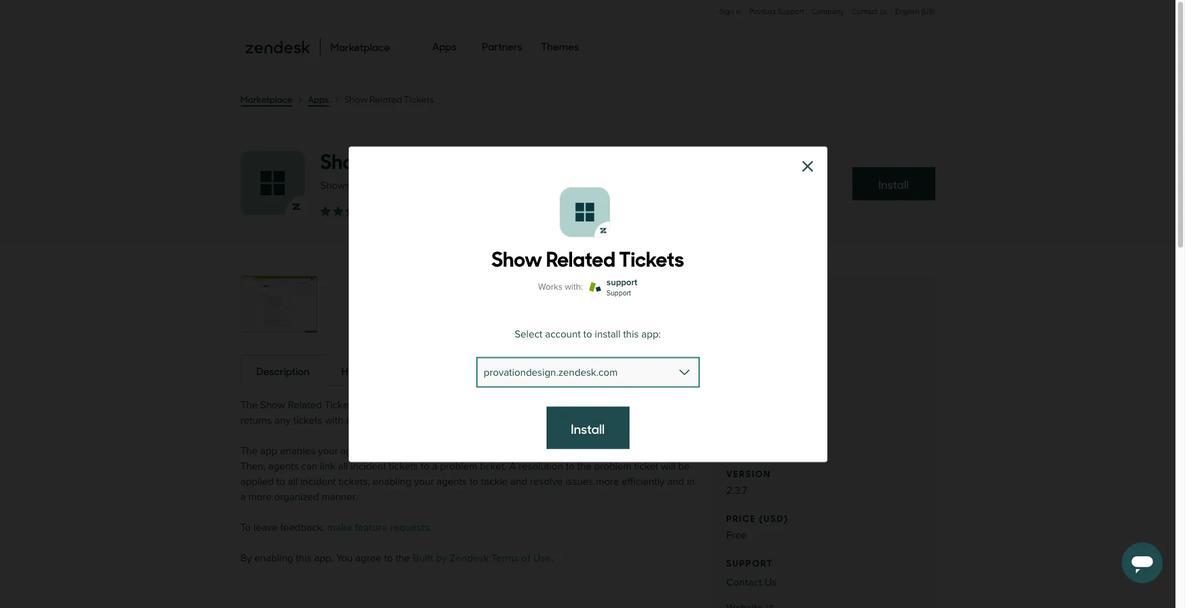 Task type: vqa. For each thing, say whether or not it's contained in the screenshot.
"Show" inside The Show Related Tickets app analyzes your ticket subject, searches against all other tickets, and returns any tickets with matching terms.
yes



Task type: describe. For each thing, give the bounding box(es) containing it.
by
[[241, 553, 252, 565]]

version
[[727, 467, 771, 480]]

sign in
[[719, 7, 742, 17]]

themes
[[541, 39, 579, 53]]

1 vertical spatial apps
[[308, 93, 329, 105]]

shows
[[320, 180, 350, 192]]

1 vertical spatial the
[[577, 461, 592, 473]]

0 horizontal spatial more
[[249, 491, 272, 504]]

global-navigation-secondary element
[[241, 0, 936, 29]]

how
[[342, 364, 363, 378]]

any
[[275, 415, 291, 427]]

0 vertical spatial a
[[432, 461, 438, 473]]

zendesk
[[450, 553, 489, 565]]

a
[[510, 461, 516, 473]]

same
[[631, 445, 655, 458]]

identify
[[486, 445, 519, 458]]

related inside show related tickets shows related tickets
[[375, 145, 444, 175]]

app,
[[314, 553, 334, 565]]

can
[[301, 461, 317, 473]]

of for terms
[[522, 553, 531, 565]]

the app enables your agents to quickly recognize and identify multiple incidents of the same issue. then, agents can link all incident tickets to a problem ticket. a resolution to the problem ticket will be applied to all incident tickets, enabling your agents to tackle and resolve issues more efficiently and in a more organized manner.
[[241, 445, 695, 504]]

organized
[[274, 491, 319, 504]]

enables
[[280, 445, 316, 458]]

multiple
[[521, 445, 557, 458]]

install inside dialog
[[595, 328, 621, 340]]

support for product
[[778, 7, 805, 17]]

show inside installation modal dialog
[[492, 242, 543, 272]]

related inside installation modal dialog
[[546, 242, 616, 272]]

1 problem from the left
[[440, 461, 478, 473]]

tickets, inside 'the show related tickets app analyzes your ticket subject, searches against all other tickets, and returns any tickets with matching terms.'
[[624, 399, 656, 412]]

product support
[[750, 7, 805, 17]]

install inside installation modal dialog
[[571, 419, 605, 438]]

select
[[515, 328, 543, 340]]

partners link
[[482, 28, 523, 65]]

0 vertical spatial install button
[[852, 167, 936, 201]]

0 vertical spatial more
[[596, 476, 619, 489]]

(usd)
[[760, 512, 789, 525]]

with inside installation modal dialog
[[565, 281, 581, 292]]

1 horizontal spatial :
[[659, 328, 661, 340]]

resolution
[[519, 461, 563, 473]]

contact for contact us
[[852, 7, 878, 17]]

then,
[[241, 461, 266, 473]]

tickets inside 'the show related tickets app analyzes your ticket subject, searches against all other tickets, and returns any tickets with matching terms.'
[[293, 415, 322, 427]]

to left tackle
[[470, 476, 479, 489]]

terms
[[492, 553, 519, 565]]

make
[[327, 522, 352, 535]]

will
[[661, 461, 676, 473]]

incidents
[[559, 445, 600, 458]]

support support
[[607, 277, 638, 297]]

how to install
[[342, 364, 403, 378]]

marketplace link
[[241, 93, 293, 107]]

0 vertical spatial :
[[581, 281, 583, 292]]

resolve
[[530, 476, 563, 489]]

account
[[545, 328, 581, 340]]

by
[[436, 553, 447, 565]]

contact us link
[[852, 7, 888, 17]]

in inside the app enables your agents to quickly recognize and identify multiple incidents of the same issue. then, agents can link all incident tickets to a problem ticket. a resolution to the problem ticket will be applied to all incident tickets, enabling your agents to tackle and resolve issues more efficiently and in a more organized manner.
[[687, 476, 695, 489]]

show inside show related tickets shows related tickets
[[320, 145, 371, 175]]

searches
[[507, 399, 548, 412]]

2 horizontal spatial agents
[[437, 476, 467, 489]]

ticket inside 'the show related tickets app analyzes your ticket subject, searches against all other tickets, and returns any tickets with matching terms.'
[[443, 399, 467, 412]]

2.3.7
[[727, 485, 748, 498]]

company link
[[812, 7, 844, 29]]

preview image of app image
[[241, 277, 317, 333]]

to up organized at the left bottom
[[276, 476, 285, 489]]

your inside 'the show related tickets app analyzes your ticket subject, searches against all other tickets, and returns any tickets with matching terms.'
[[421, 399, 440, 412]]

install button inside dialog
[[547, 407, 630, 449]]

product
[[750, 7, 776, 17]]

1 vertical spatial a
[[241, 491, 246, 504]]

x close image
[[802, 160, 814, 172]]

by enabling this app, you agree to the built by zendesk terms of use .
[[241, 553, 554, 565]]

contact us
[[852, 7, 888, 17]]

agree
[[356, 553, 382, 565]]

1 horizontal spatial .
[[551, 553, 554, 565]]

show related tickets shows related tickets
[[320, 145, 513, 192]]

manner.
[[322, 491, 357, 504]]

1 horizontal spatial all
[[338, 461, 348, 473]]

show related tickets inside installation modal dialog
[[492, 242, 684, 272]]

0 horizontal spatial this
[[296, 553, 312, 565]]

2 problem from the left
[[594, 461, 632, 473]]

(us)
[[922, 7, 936, 17]]

partners
[[482, 39, 523, 53]]

english
[[896, 7, 920, 17]]

version 2.3.7
[[727, 467, 771, 498]]

price
[[727, 512, 757, 525]]

built
[[413, 553, 433, 565]]

1 horizontal spatial agents
[[341, 445, 371, 458]]

show inside 'the show related tickets app analyzes your ticket subject, searches against all other tickets, and returns any tickets with matching terms.'
[[260, 399, 285, 412]]

be
[[678, 461, 690, 473]]

0 horizontal spatial agents
[[268, 461, 299, 473]]

works with :
[[538, 281, 583, 292]]

with inside 'the show related tickets app analyzes your ticket subject, searches against all other tickets, and returns any tickets with matching terms.'
[[325, 415, 344, 427]]

free
[[727, 530, 747, 542]]

marketplace
[[241, 93, 293, 105]]

2 vertical spatial all
[[288, 476, 298, 489]]

0 vertical spatial apps
[[432, 39, 457, 53]]

to down incidents
[[566, 461, 575, 473]]

and inside 'the show related tickets app analyzes your ticket subject, searches against all other tickets, and returns any tickets with matching terms.'
[[658, 399, 675, 412]]

you
[[336, 553, 353, 565]]

in inside the global-navigation-secondary element
[[736, 7, 742, 17]]

app inside the app enables your agents to quickly recognize and identify multiple incidents of the same issue. then, agents can link all incident tickets to a problem ticket. a resolution to the problem ticket will be applied to all incident tickets, enabling your agents to tackle and resolve issues more efficiently and in a more organized manner.
[[260, 445, 277, 458]]

tickets inside installation modal dialog
[[619, 242, 684, 272]]

zendesk image
[[246, 41, 310, 54]]

1 vertical spatial your
[[318, 445, 338, 458]]

tickets inside show related tickets shows related tickets
[[448, 145, 513, 175]]

quickly
[[385, 445, 417, 458]]

sign
[[719, 7, 734, 17]]

installation modal dialog
[[348, 146, 828, 463]]

1 horizontal spatial incident
[[351, 461, 386, 473]]

tackle
[[481, 476, 508, 489]]



Task type: locate. For each thing, give the bounding box(es) containing it.
of for incidents
[[602, 445, 611, 458]]

support inside the global-navigation-secondary element
[[778, 7, 805, 17]]

1 horizontal spatial this
[[623, 328, 639, 340]]

incident
[[351, 461, 386, 473], [301, 476, 336, 489]]

show
[[344, 93, 368, 105], [320, 145, 371, 175], [492, 242, 543, 272], [260, 399, 285, 412]]

in
[[736, 7, 742, 17], [687, 476, 695, 489]]

1 vertical spatial ticket
[[634, 461, 659, 473]]

0 horizontal spatial install button
[[547, 407, 630, 449]]

0 horizontal spatial :
[[581, 281, 583, 292]]

us
[[765, 577, 777, 590]]

install right account
[[595, 328, 621, 340]]

1 vertical spatial this
[[296, 553, 312, 565]]

0 horizontal spatial enabling
[[255, 553, 293, 565]]

agents down matching
[[341, 445, 371, 458]]

in right sign
[[736, 7, 742, 17]]

related
[[353, 180, 384, 192]]

0 vertical spatial enabling
[[373, 476, 412, 489]]

2 vertical spatial app
[[260, 445, 277, 458]]

show related tickets
[[344, 93, 434, 105], [492, 242, 684, 272]]

the up the issues
[[577, 461, 592, 473]]

1 vertical spatial install
[[377, 364, 403, 378]]

0 vertical spatial apps link
[[432, 28, 457, 65]]

2 vertical spatial your
[[414, 476, 434, 489]]

2 horizontal spatial support
[[778, 7, 805, 17]]

all right link
[[338, 461, 348, 473]]

support plain dark image
[[586, 282, 604, 292]]

install
[[595, 328, 621, 340], [377, 364, 403, 378]]

tickets down quickly on the left bottom of page
[[389, 461, 418, 473]]

of
[[602, 445, 611, 458], [522, 553, 531, 565]]

2 horizontal spatial the
[[614, 445, 628, 458]]

english (us) link
[[896, 7, 936, 29]]

0 horizontal spatial all
[[288, 476, 298, 489]]

1 horizontal spatial install
[[879, 176, 909, 192]]

apps link
[[432, 28, 457, 65], [308, 93, 329, 107]]

english (us)
[[896, 7, 936, 17]]

0 horizontal spatial support
[[607, 289, 631, 297]]

a down applied
[[241, 491, 246, 504]]

0 vertical spatial contact
[[852, 7, 878, 17]]

tickets, right other
[[624, 399, 656, 412]]

description
[[256, 364, 310, 378]]

agents down enables
[[268, 461, 299, 473]]

2 vertical spatial tickets
[[389, 461, 418, 473]]

tickets right related
[[387, 180, 416, 192]]

more down applied
[[249, 491, 272, 504]]

2 vertical spatial agents
[[437, 476, 467, 489]]

ticket inside the app enables your agents to quickly recognize and identify multiple incidents of the same issue. then, agents can link all incident tickets to a problem ticket. a resolution to the problem ticket will be applied to all incident tickets, enabling your agents to tackle and resolve issues more efficiently and in a more organized manner.
[[634, 461, 659, 473]]

your right 'analyzes'
[[421, 399, 440, 412]]

works
[[538, 281, 563, 292]]

app inside installation modal dialog
[[642, 328, 659, 340]]

0 horizontal spatial apps link
[[308, 93, 329, 107]]

1 horizontal spatial more
[[596, 476, 619, 489]]

link
[[320, 461, 336, 473]]

1 vertical spatial the
[[241, 445, 258, 458]]

1 vertical spatial show related tickets
[[492, 242, 684, 272]]

0 vertical spatial this
[[623, 328, 639, 340]]

support
[[778, 7, 805, 17], [607, 289, 631, 297], [727, 556, 774, 570]]

1 vertical spatial tickets,
[[339, 476, 370, 489]]

all left other
[[585, 399, 595, 412]]

0 vertical spatial show related tickets
[[344, 93, 434, 105]]

install
[[879, 176, 909, 192], [571, 419, 605, 438]]

us
[[880, 7, 888, 17]]

other
[[598, 399, 622, 412]]

and up issue.
[[658, 399, 675, 412]]

the show related tickets app analyzes your ticket subject, searches against all other tickets, and returns any tickets with matching terms.
[[241, 399, 675, 427]]

to right agree
[[384, 553, 393, 565]]

against
[[551, 399, 583, 412]]

0 vertical spatial ticket
[[443, 399, 467, 412]]

issues
[[566, 476, 594, 489]]

the inside the app enables your agents to quickly recognize and identify multiple incidents of the same issue. then, agents can link all incident tickets to a problem ticket. a resolution to the problem ticket will be applied to all incident tickets, enabling your agents to tackle and resolve issues more efficiently and in a more organized manner.
[[241, 445, 258, 458]]

app
[[642, 328, 659, 340], [359, 399, 376, 412], [260, 445, 277, 458]]

0 vertical spatial all
[[585, 399, 595, 412]]

1 horizontal spatial the
[[577, 461, 592, 473]]

0 horizontal spatial with
[[325, 415, 344, 427]]

efficiently
[[622, 476, 665, 489]]

to
[[584, 328, 592, 340], [365, 364, 375, 378], [374, 445, 383, 458], [421, 461, 430, 473], [566, 461, 575, 473], [276, 476, 285, 489], [470, 476, 479, 489], [384, 553, 393, 565]]

the left same
[[614, 445, 628, 458]]

analyzes
[[379, 399, 418, 412]]

the up then,
[[241, 445, 258, 458]]

built by zendesk terms of use link
[[413, 553, 551, 565]]

1 vertical spatial contact
[[727, 577, 762, 590]]

enabling inside the app enables your agents to quickly recognize and identify multiple incidents of the same issue. then, agents can link all incident tickets to a problem ticket. a resolution to the problem ticket will be applied to all incident tickets, enabling your agents to tackle and resolve issues more efficiently and in a more organized manner.
[[373, 476, 412, 489]]

to leave feedback, make feature requests .
[[241, 522, 432, 535]]

tickets, inside the app enables your agents to quickly recognize and identify multiple incidents of the same issue. then, agents can link all incident tickets to a problem ticket. a resolution to the problem ticket will be applied to all incident tickets, enabling your agents to tackle and resolve issues more efficiently and in a more organized manner.
[[339, 476, 370, 489]]

your
[[421, 399, 440, 412], [318, 445, 338, 458], [414, 476, 434, 489]]

1 horizontal spatial install
[[595, 328, 621, 340]]

of right incidents
[[602, 445, 611, 458]]

0 horizontal spatial the
[[396, 553, 410, 565]]

make feature requests link
[[327, 522, 430, 535]]

a down "recognize"
[[432, 461, 438, 473]]

star fill image
[[333, 206, 343, 217], [346, 206, 356, 217]]

tickets inside 'the show related tickets app analyzes your ticket subject, searches against all other tickets, and returns any tickets with matching terms.'
[[325, 399, 357, 412]]

ticket
[[443, 399, 467, 412], [634, 461, 659, 473]]

0 vertical spatial in
[[736, 7, 742, 17]]

1 horizontal spatial in
[[736, 7, 742, 17]]

this left app,
[[296, 553, 312, 565]]

1 vertical spatial more
[[249, 491, 272, 504]]

leave
[[254, 522, 278, 535]]

0 vertical spatial agents
[[341, 445, 371, 458]]

install button
[[852, 167, 936, 201], [547, 407, 630, 449]]

to inside installation modal dialog
[[584, 328, 592, 340]]

contact left us
[[852, 7, 878, 17]]

problem down same
[[594, 461, 632, 473]]

1 vertical spatial app
[[359, 399, 376, 412]]

apps right marketplace
[[308, 93, 329, 105]]

1 vertical spatial tickets
[[293, 415, 322, 427]]

with left matching
[[325, 415, 344, 427]]

the for the show related tickets app analyzes your ticket subject, searches against all other tickets, and returns any tickets with matching terms.
[[241, 399, 258, 412]]

1 horizontal spatial star fill image
[[346, 206, 356, 217]]

support for support
[[607, 289, 631, 297]]

1 horizontal spatial install button
[[852, 167, 936, 201]]

more right the issues
[[596, 476, 619, 489]]

and down a
[[511, 476, 528, 489]]

2 star fill image from the left
[[346, 206, 356, 217]]

0 horizontal spatial incident
[[301, 476, 336, 489]]

1 vertical spatial incident
[[301, 476, 336, 489]]

tickets, up the manner.
[[339, 476, 370, 489]]

0 horizontal spatial .
[[430, 522, 432, 535]]

0 vertical spatial .
[[430, 522, 432, 535]]

1 horizontal spatial of
[[602, 445, 611, 458]]

apps link left partners link
[[432, 28, 457, 65]]

problem
[[440, 461, 478, 473], [594, 461, 632, 473]]

to down "recognize"
[[421, 461, 430, 473]]

1 horizontal spatial ticket
[[634, 461, 659, 473]]

1 horizontal spatial app
[[359, 399, 376, 412]]

all
[[585, 399, 595, 412], [338, 461, 348, 473], [288, 476, 298, 489]]

0 horizontal spatial a
[[241, 491, 246, 504]]

contact us
[[727, 577, 777, 590]]

1 vertical spatial :
[[659, 328, 661, 340]]

0 horizontal spatial ticket
[[443, 399, 467, 412]]

this inside installation modal dialog
[[623, 328, 639, 340]]

0 horizontal spatial app
[[260, 445, 277, 458]]

1 the from the top
[[241, 399, 258, 412]]

0 vertical spatial the
[[241, 399, 258, 412]]

requests
[[390, 522, 430, 535]]

sign in link
[[719, 7, 742, 17]]

to inside tab list
[[365, 364, 375, 378]]

ticket up efficiently
[[634, 461, 659, 473]]

1 horizontal spatial a
[[432, 461, 438, 473]]

your up link
[[318, 445, 338, 458]]

tickets inside the app enables your agents to quickly recognize and identify multiple incidents of the same issue. then, agents can link all incident tickets to a problem ticket. a resolution to the problem ticket will be applied to all incident tickets, enabling your agents to tackle and resolve issues more efficiently and in a more organized manner.
[[389, 461, 418, 473]]

and up ticket.
[[466, 445, 483, 458]]

incident down can
[[301, 476, 336, 489]]

tab list
[[241, 355, 700, 386]]

. right terms
[[551, 553, 554, 565]]

support inside support support
[[607, 289, 631, 297]]

1 horizontal spatial tickets,
[[624, 399, 656, 412]]

. up built
[[430, 522, 432, 535]]

support down the support
[[607, 289, 631, 297]]

0 horizontal spatial tickets,
[[339, 476, 370, 489]]

with left support plain dark image
[[565, 281, 581, 292]]

enabling
[[373, 476, 412, 489], [255, 553, 293, 565]]

to left quickly on the left bottom of page
[[374, 445, 383, 458]]

1 vertical spatial all
[[338, 461, 348, 473]]

0 horizontal spatial install
[[377, 364, 403, 378]]

0 vertical spatial tickets,
[[624, 399, 656, 412]]

contact
[[852, 7, 878, 17], [727, 577, 762, 590]]

agents down "recognize"
[[437, 476, 467, 489]]

subject,
[[470, 399, 505, 412]]

0 vertical spatial of
[[602, 445, 611, 458]]

1 vertical spatial install
[[571, 419, 605, 438]]

contact left "us"
[[727, 577, 762, 590]]

ticket left subject,
[[443, 399, 467, 412]]

install inside tab list
[[377, 364, 403, 378]]

recognize
[[419, 445, 464, 458]]

1 vertical spatial enabling
[[255, 553, 293, 565]]

0 horizontal spatial of
[[522, 553, 531, 565]]

the left built
[[396, 553, 410, 565]]

all inside 'the show related tickets app analyzes your ticket subject, searches against all other tickets, and returns any tickets with matching terms.'
[[585, 399, 595, 412]]

.
[[430, 522, 432, 535], [551, 553, 554, 565]]

the up returns
[[241, 399, 258, 412]]

apps
[[432, 39, 457, 53], [308, 93, 329, 105]]

matching
[[346, 415, 387, 427]]

1 horizontal spatial show related tickets
[[492, 242, 684, 272]]

incident down quickly on the left bottom of page
[[351, 461, 386, 473]]

enabling right by
[[255, 553, 293, 565]]

and down will
[[668, 476, 685, 489]]

install up 'analyzes'
[[377, 364, 403, 378]]

contact inside the global-navigation-secondary element
[[852, 7, 878, 17]]

2 horizontal spatial all
[[585, 399, 595, 412]]

tickets inside show related tickets shows related tickets
[[387, 180, 416, 192]]

feedback,
[[280, 522, 325, 535]]

apps link right marketplace link
[[308, 93, 329, 107]]

contact for contact us
[[727, 577, 762, 590]]

1 vertical spatial of
[[522, 553, 531, 565]]

the for the app enables your agents to quickly recognize and identify multiple incidents of the same issue. then, agents can link all incident tickets to a problem ticket. a resolution to the problem ticket will be applied to all incident tickets, enabling your agents to tackle and resolve issues more efficiently and in a more organized manner.
[[241, 445, 258, 458]]

app inside 'the show related tickets app analyzes your ticket subject, searches against all other tickets, and returns any tickets with matching terms.'
[[359, 399, 376, 412]]

0 horizontal spatial in
[[687, 476, 695, 489]]

in down be
[[687, 476, 695, 489]]

1 horizontal spatial enabling
[[373, 476, 412, 489]]

0 vertical spatial your
[[421, 399, 440, 412]]

:
[[581, 281, 583, 292], [659, 328, 661, 340]]

to right how
[[365, 364, 375, 378]]

2 the from the top
[[241, 445, 258, 458]]

to right account
[[584, 328, 592, 340]]

0 horizontal spatial contact
[[727, 577, 762, 590]]

1 horizontal spatial with
[[565, 281, 581, 292]]

support right product
[[778, 7, 805, 17]]

of inside the app enables your agents to quickly recognize and identify multiple incidents of the same issue. then, agents can link all incident tickets to a problem ticket. a resolution to the problem ticket will be applied to all incident tickets, enabling your agents to tackle and resolve issues more efficiently and in a more organized manner.
[[602, 445, 611, 458]]

1 horizontal spatial apps link
[[432, 28, 457, 65]]

themes link
[[541, 28, 579, 65]]

enabling down quickly on the left bottom of page
[[373, 476, 412, 489]]

0 horizontal spatial apps
[[308, 93, 329, 105]]

related inside 'the show related tickets app analyzes your ticket subject, searches against all other tickets, and returns any tickets with matching terms.'
[[288, 399, 322, 412]]

contact inside contact us link
[[727, 577, 762, 590]]

0 horizontal spatial show related tickets
[[344, 93, 434, 105]]

0 vertical spatial support
[[778, 7, 805, 17]]

this down support support
[[623, 328, 639, 340]]

1 horizontal spatial support
[[727, 556, 774, 570]]

1 vertical spatial agents
[[268, 461, 299, 473]]

contact us link
[[727, 576, 920, 591]]

tickets,
[[624, 399, 656, 412], [339, 476, 370, 489]]

agents
[[341, 445, 371, 458], [268, 461, 299, 473], [437, 476, 467, 489]]

tab list containing description
[[241, 355, 700, 386]]

1 vertical spatial in
[[687, 476, 695, 489]]

1 vertical spatial support
[[607, 289, 631, 297]]

select account to install this app :
[[515, 328, 661, 340]]

ticket.
[[480, 461, 507, 473]]

terms.
[[390, 415, 417, 427]]

1 star fill image from the left
[[333, 206, 343, 217]]

0 horizontal spatial problem
[[440, 461, 478, 473]]

1 vertical spatial install button
[[547, 407, 630, 449]]

2 horizontal spatial app
[[642, 328, 659, 340]]

the inside 'the show related tickets app analyzes your ticket subject, searches against all other tickets, and returns any tickets with matching terms.'
[[241, 399, 258, 412]]

2 vertical spatial support
[[727, 556, 774, 570]]

to
[[241, 522, 251, 535]]

support up contact us
[[727, 556, 774, 570]]

with
[[565, 281, 581, 292], [325, 415, 344, 427]]

all up organized at the left bottom
[[288, 476, 298, 489]]

use
[[533, 553, 551, 565]]

applied
[[241, 476, 274, 489]]

tickets right the any
[[293, 415, 322, 427]]

0 vertical spatial incident
[[351, 461, 386, 473]]

your down "recognize"
[[414, 476, 434, 489]]

returns
[[241, 415, 272, 427]]

issue.
[[657, 445, 683, 458]]

0 vertical spatial install
[[879, 176, 909, 192]]

problem down "recognize"
[[440, 461, 478, 473]]

more
[[596, 476, 619, 489], [249, 491, 272, 504]]

the
[[241, 399, 258, 412], [241, 445, 258, 458]]

support
[[607, 277, 638, 287]]

apps left partners at the top left of the page
[[432, 39, 457, 53]]

and
[[658, 399, 675, 412], [466, 445, 483, 458], [511, 476, 528, 489], [668, 476, 685, 489]]

1 horizontal spatial apps
[[432, 39, 457, 53]]

product support link
[[750, 7, 805, 17]]

of left the 'use'
[[522, 553, 531, 565]]

price (usd) free
[[727, 512, 789, 542]]

0 horizontal spatial install
[[571, 419, 605, 438]]

feature
[[355, 522, 388, 535]]

star fill image
[[320, 206, 331, 217]]

company
[[812, 7, 844, 17]]



